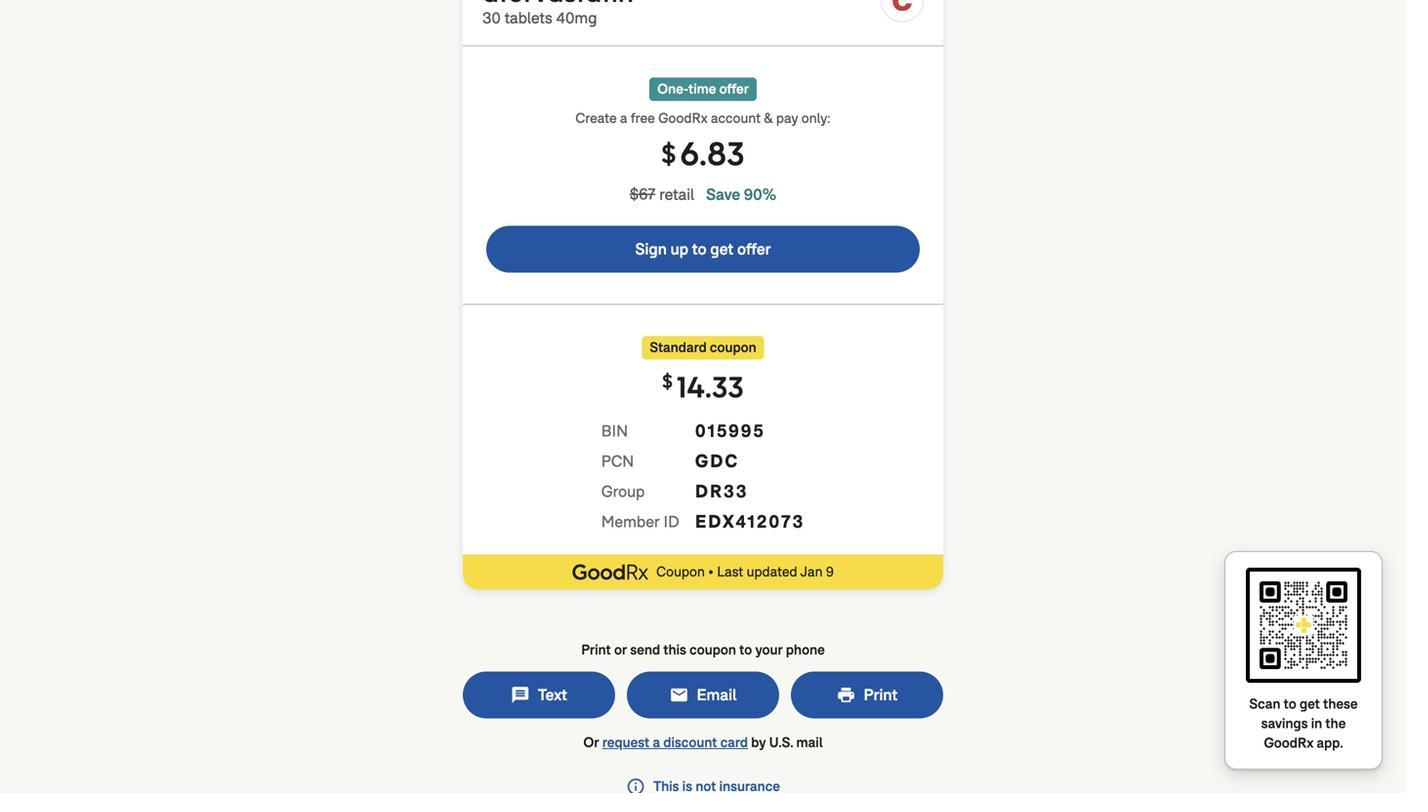 Task type: describe. For each thing, give the bounding box(es) containing it.
•
[[708, 563, 714, 582]]

or
[[583, 734, 599, 752]]

coupon
[[656, 563, 705, 582]]

save 90%
[[706, 185, 776, 205]]

the
[[1326, 715, 1346, 733]]

request
[[602, 734, 650, 752]]

up
[[671, 239, 689, 260]]

1 vertical spatial to
[[739, 642, 752, 660]]

offer inside button
[[737, 239, 771, 260]]

goodrx inside scan to get these savings in the goodrx app.
[[1264, 735, 1314, 753]]

015995
[[695, 420, 765, 443]]

goodrx logo image
[[572, 565, 648, 581]]

retail
[[659, 185, 694, 205]]

these
[[1323, 696, 1358, 714]]

one-
[[657, 80, 688, 98]]

email
[[669, 686, 689, 706]]

get inside scan to get these savings in the goodrx app.
[[1300, 696, 1320, 714]]

$67
[[630, 184, 656, 205]]

phone
[[786, 642, 825, 660]]

pcn
[[601, 452, 634, 472]]

scan to get these savings in the goodrx app.
[[1249, 696, 1358, 753]]

a inside create a free goodrx account & pay only: $ 6.83
[[620, 109, 628, 127]]

standard
[[650, 339, 707, 357]]

get inside button
[[710, 239, 734, 260]]

to inside button
[[692, 239, 707, 260]]

create
[[575, 109, 617, 127]]

0 vertical spatial coupon
[[710, 339, 757, 357]]

015995 gdc dr33 edx412073
[[695, 420, 805, 534]]

message
[[511, 686, 530, 706]]

1 horizontal spatial print
[[864, 686, 898, 706]]

print
[[836, 686, 856, 706]]

30
[[482, 8, 501, 28]]

discount
[[663, 734, 717, 752]]

$67 retail
[[630, 184, 694, 205]]

or
[[614, 642, 627, 660]]

only:
[[802, 109, 831, 127]]

1 horizontal spatial a
[[653, 734, 660, 752]]

message text
[[511, 686, 568, 706]]

sign up to get offer
[[635, 239, 771, 260]]

save
[[706, 185, 740, 205]]

sign
[[635, 239, 667, 260]]

40mg
[[556, 8, 597, 28]]

last
[[717, 563, 743, 582]]

in
[[1311, 715, 1322, 733]]

free
[[631, 109, 655, 127]]

90%
[[744, 185, 776, 205]]

print or send this coupon to your phone
[[581, 642, 825, 660]]

create a free goodrx account & pay only: $ 6.83
[[575, 109, 831, 175]]



Task type: locate. For each thing, give the bounding box(es) containing it.
u.s.
[[769, 734, 793, 752]]

jan
[[800, 563, 823, 582]]

send
[[630, 642, 660, 660]]

this
[[663, 642, 686, 660]]

2 horizontal spatial to
[[1284, 696, 1297, 714]]

request a discount card link
[[602, 734, 748, 753]]

$ down standard
[[662, 370, 673, 393]]

0 horizontal spatial to
[[692, 239, 707, 260]]

coupon • last updated jan 9
[[656, 563, 834, 582]]

&
[[764, 109, 773, 127]]

30 tablets 40mg
[[482, 8, 597, 28]]

time
[[688, 80, 716, 98]]

mail
[[796, 734, 823, 752]]

0 horizontal spatial goodrx
[[658, 109, 708, 127]]

$ inside $ 14.33
[[662, 370, 673, 393]]

0 vertical spatial goodrx
[[658, 109, 708, 127]]

$ inside create a free goodrx account & pay only: $ 6.83
[[661, 137, 676, 170]]

0 vertical spatial print
[[581, 642, 611, 660]]

1 vertical spatial offer
[[737, 239, 771, 260]]

group
[[601, 482, 645, 502]]

$
[[661, 137, 676, 170], [662, 370, 673, 393]]

bin
[[601, 421, 628, 442]]

0 vertical spatial offer
[[719, 80, 749, 98]]

print left or
[[581, 642, 611, 660]]

0 vertical spatial to
[[692, 239, 707, 260]]

1 horizontal spatial to
[[739, 642, 752, 660]]

offer
[[719, 80, 749, 98], [737, 239, 771, 260]]

account
[[711, 109, 761, 127]]

bin pcn group member id
[[601, 421, 680, 533]]

coupon up 14.33
[[710, 339, 757, 357]]

print print
[[836, 686, 898, 706]]

app.
[[1317, 735, 1343, 753]]

goodrx down one-
[[658, 109, 708, 127]]

1 vertical spatial coupon
[[690, 642, 736, 660]]

coupon right this
[[690, 642, 736, 660]]

6.83
[[680, 132, 745, 175]]

id
[[664, 512, 680, 533]]

goodrx inside create a free goodrx account & pay only: $ 6.83
[[658, 109, 708, 127]]

pay
[[776, 109, 798, 127]]

your
[[755, 642, 783, 660]]

to
[[692, 239, 707, 260], [739, 642, 752, 660], [1284, 696, 1297, 714]]

1 vertical spatial $
[[662, 370, 673, 393]]

email
[[697, 686, 737, 706]]

print
[[581, 642, 611, 660], [864, 686, 898, 706]]

0 horizontal spatial get
[[710, 239, 734, 260]]

or request a discount card by u.s. mail
[[583, 734, 823, 752]]

savings
[[1261, 715, 1308, 733]]

0 horizontal spatial a
[[620, 109, 628, 127]]

0 horizontal spatial print
[[581, 642, 611, 660]]

a
[[620, 109, 628, 127], [653, 734, 660, 752]]

member
[[601, 512, 660, 533]]

to inside scan to get these savings in the goodrx app.
[[1284, 696, 1297, 714]]

card
[[720, 734, 748, 752]]

14.33
[[677, 368, 744, 406]]

email email
[[669, 686, 737, 706]]

dialog
[[0, 0, 1406, 794]]

get
[[710, 239, 734, 260], [1300, 696, 1320, 714]]

0 vertical spatial $
[[661, 137, 676, 170]]

2 vertical spatial to
[[1284, 696, 1297, 714]]

by
[[751, 734, 766, 752]]

offer up account
[[719, 80, 749, 98]]

to up savings
[[1284, 696, 1297, 714]]

a right request
[[653, 734, 660, 752]]

1 vertical spatial print
[[864, 686, 898, 706]]

get up in
[[1300, 696, 1320, 714]]

to right the 'up'
[[692, 239, 707, 260]]

$ 14.33
[[662, 368, 744, 406]]

offer down 90%
[[737, 239, 771, 260]]

updated
[[747, 563, 797, 582]]

1 vertical spatial get
[[1300, 696, 1320, 714]]

scan
[[1249, 696, 1281, 714]]

standard coupon
[[650, 339, 757, 357]]

logo of costco image
[[881, 0, 924, 22]]

1 vertical spatial a
[[653, 734, 660, 752]]

goodrx down savings
[[1264, 735, 1314, 753]]

sign up to get offer button
[[486, 226, 920, 273]]

goodrx
[[658, 109, 708, 127], [1264, 735, 1314, 753]]

print right print
[[864, 686, 898, 706]]

9
[[826, 563, 834, 582]]

0 vertical spatial a
[[620, 109, 628, 127]]

edx412073
[[695, 511, 805, 534]]

a left the free
[[620, 109, 628, 127]]

1 vertical spatial goodrx
[[1264, 735, 1314, 753]]

get right the 'up'
[[710, 239, 734, 260]]

$ up $67 retail
[[661, 137, 676, 170]]

1 horizontal spatial goodrx
[[1264, 735, 1314, 753]]

to left 'your'
[[739, 642, 752, 660]]

1 horizontal spatial get
[[1300, 696, 1320, 714]]

0 vertical spatial get
[[710, 239, 734, 260]]

tablets
[[505, 8, 553, 28]]

gdc
[[695, 450, 739, 473]]

text
[[538, 686, 568, 706]]

dr33
[[695, 480, 748, 503]]

one-time offer
[[657, 80, 749, 98]]

coupon
[[710, 339, 757, 357], [690, 642, 736, 660]]



Task type: vqa. For each thing, say whether or not it's contained in the screenshot.
M- at the bottom left of page
no



